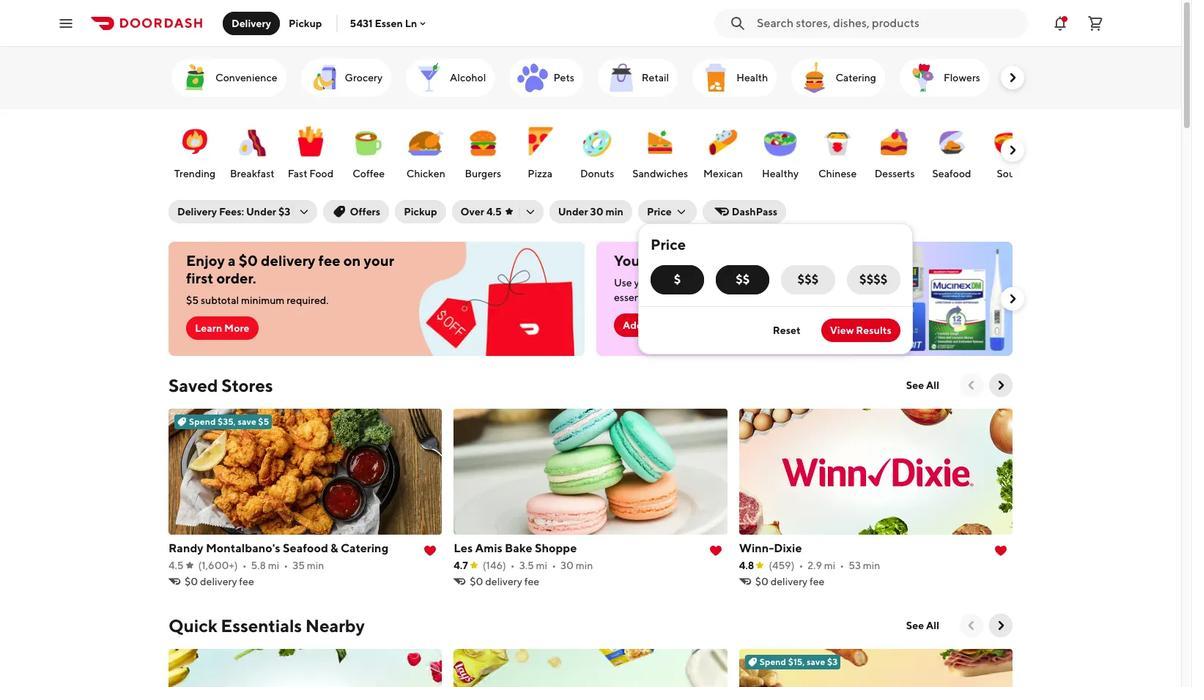 Task type: describe. For each thing, give the bounding box(es) containing it.
see all for quick essentials nearby
[[906, 620, 939, 632]]

breakfast
[[230, 168, 275, 180]]

food
[[309, 168, 334, 180]]

fee inside enjoy a $0 delivery fee on your first order.
[[318, 252, 341, 269]]

flowers link
[[900, 59, 989, 97]]

convenience
[[215, 72, 277, 84]]

learn more button
[[186, 317, 258, 340]]

3 mi from the left
[[824, 560, 836, 572]]

delivery for delivery
[[232, 17, 271, 29]]

enjoy
[[186, 252, 225, 269]]

healthy
[[762, 168, 799, 180]]

catering inside catering link
[[836, 72, 876, 84]]

your
[[614, 252, 646, 269]]

to
[[728, 277, 737, 289]]

essen
[[375, 17, 403, 29]]

over 4.5 button
[[452, 200, 543, 223]]

offers
[[350, 206, 380, 218]]

view
[[830, 325, 854, 336]]

add card button
[[614, 314, 677, 337]]

next button of carousel image
[[994, 378, 1008, 393]]

randy montalbano's seafood & catering
[[169, 541, 389, 555]]

saved
[[169, 375, 218, 396]]

$3 for delivery fees: under $3
[[278, 206, 290, 218]]

grocery link
[[301, 59, 391, 97]]

$15,
[[788, 657, 805, 668]]

fee for winn-dixie
[[810, 576, 825, 588]]

over 4.5
[[461, 206, 502, 218]]

catering link
[[792, 59, 885, 97]]

see for quick essentials nearby
[[906, 620, 924, 632]]

required.
[[287, 295, 329, 306]]

(146)
[[483, 560, 506, 572]]

trending link
[[170, 117, 220, 184]]

$$$$
[[860, 273, 888, 287]]

nearby
[[305, 616, 365, 636]]

$
[[674, 273, 681, 287]]

4.8
[[739, 560, 754, 572]]

winn-
[[739, 541, 774, 555]]

les amis bake shoppe
[[454, 541, 577, 555]]

2.9
[[808, 560, 822, 572]]

on inside use your hsa/fsa card to save on health essentials.
[[762, 277, 774, 289]]

reset button
[[764, 319, 809, 342]]

0 vertical spatial $5
[[186, 295, 199, 306]]

5431
[[350, 17, 373, 29]]

coffee
[[353, 168, 385, 180]]

$5 subtotal minimum required.
[[186, 295, 329, 306]]

card
[[645, 319, 669, 331]]

save inside use your hsa/fsa card to save on health essentials.
[[739, 277, 760, 289]]

les
[[454, 541, 473, 555]]

$$$ button
[[781, 265, 835, 295]]

fast food
[[288, 168, 334, 180]]

1 horizontal spatial hsa/fsa
[[714, 252, 781, 269]]

winn-dixie
[[739, 541, 802, 555]]

more
[[224, 322, 250, 334]]

$0
[[239, 252, 258, 269]]

5.8
[[251, 560, 266, 572]]

trending
[[174, 168, 216, 180]]

subtotal
[[201, 295, 239, 306]]

0 items, open order cart image
[[1087, 14, 1104, 32]]

$3 for spend $15, save $3
[[827, 657, 838, 668]]

(1,600+)
[[198, 560, 238, 572]]

$$ button
[[716, 265, 770, 295]]

health link
[[693, 59, 777, 97]]

enjoy a $0 delivery fee on your first order.
[[186, 252, 394, 287]]

first
[[186, 270, 214, 287]]

a
[[228, 252, 236, 269]]

retail link
[[598, 59, 678, 97]]

chicken
[[406, 168, 445, 180]]

your one-stop hsa/fsa shop
[[614, 252, 817, 269]]

min for winn-dixie
[[863, 560, 880, 572]]

use
[[614, 277, 632, 289]]

1 vertical spatial catering
[[341, 541, 389, 555]]

1 horizontal spatial pickup
[[404, 206, 437, 218]]

$​0 for les
[[470, 576, 483, 588]]

previous button of carousel image
[[964, 378, 979, 393]]

sandwiches
[[633, 168, 688, 180]]

1 horizontal spatial pickup button
[[395, 200, 446, 223]]

grocery
[[345, 72, 383, 84]]

spend for spend $35, save $5
[[189, 416, 216, 427]]

desserts
[[875, 168, 915, 180]]

1 horizontal spatial seafood
[[932, 168, 971, 180]]

$​0 delivery fee for dixie
[[755, 576, 825, 588]]

convenience image
[[177, 60, 212, 95]]

spend $15, save $3
[[760, 657, 838, 668]]

spend $35, save $5
[[189, 416, 269, 427]]

1 vertical spatial seafood
[[283, 541, 328, 555]]

all for quick essentials nearby
[[926, 620, 939, 632]]

quick essentials nearby link
[[169, 614, 365, 637]]

beauty image
[[1010, 60, 1045, 95]]

Store search: begin typing to search for stores available on DoorDash text field
[[757, 15, 1019, 31]]

delivery for delivery fees: under $3
[[177, 206, 217, 218]]

saved stores link
[[169, 374, 273, 397]]

spend for spend $15, save $3
[[760, 657, 786, 668]]

1 horizontal spatial $5
[[258, 416, 269, 427]]

3 • from the left
[[511, 560, 515, 572]]

notification bell image
[[1051, 14, 1069, 32]]

pets
[[553, 72, 574, 84]]

burgers
[[465, 168, 501, 180]]

grocery image
[[307, 60, 342, 95]]

use your hsa/fsa card to save on health essentials.
[[614, 277, 806, 303]]

$​0 delivery fee for amis
[[470, 576, 539, 588]]

min for les amis bake shoppe
[[576, 560, 593, 572]]

view results
[[830, 325, 892, 336]]

see all link for quick essentials nearby
[[897, 614, 948, 637]]

$35,
[[218, 416, 236, 427]]

• 2.9 mi • 53 min
[[799, 560, 880, 572]]

mexican
[[703, 168, 743, 180]]

results
[[856, 325, 892, 336]]

save for spend $35, save $5
[[238, 416, 256, 427]]

price button
[[638, 200, 697, 223]]

chinese
[[818, 168, 857, 180]]

offers button
[[323, 200, 389, 223]]



Task type: locate. For each thing, give the bounding box(es) containing it.
under right fees:
[[246, 206, 276, 218]]

0 vertical spatial $3
[[278, 206, 290, 218]]

pickup button left 5431 at the top left of page
[[280, 11, 331, 35]]

2 • from the left
[[284, 560, 288, 572]]

under down donuts at the top
[[558, 206, 588, 218]]

see all left previous button of carousel icon
[[906, 380, 939, 391]]

1 vertical spatial spend
[[760, 657, 786, 668]]

min for randy montalbano's seafood & catering
[[307, 560, 324, 572]]

min inside button
[[606, 206, 623, 218]]

1 horizontal spatial under
[[558, 206, 588, 218]]

dashpass
[[732, 206, 778, 218]]

1 vertical spatial all
[[926, 620, 939, 632]]

see all link left previous button of carousel image
[[897, 614, 948, 637]]

ln
[[405, 17, 417, 29]]

1 see all link from the top
[[897, 374, 948, 397]]

1 vertical spatial save
[[238, 416, 256, 427]]

1 horizontal spatial $​0
[[470, 576, 483, 588]]

$$$
[[798, 273, 819, 287]]

randy
[[169, 541, 203, 555]]

catering right the &
[[341, 541, 389, 555]]

shop
[[784, 252, 817, 269]]

order.
[[217, 270, 256, 287]]

flowers image
[[906, 60, 941, 95]]

mi for seafood
[[268, 560, 279, 572]]

$​0 delivery fee
[[185, 576, 254, 588], [470, 576, 539, 588], [755, 576, 825, 588]]

• left '35'
[[284, 560, 288, 572]]

see all link for saved stores
[[897, 374, 948, 397]]

pickup button down chicken
[[395, 200, 446, 223]]

1 horizontal spatial $3
[[827, 657, 838, 668]]

all for saved stores
[[926, 380, 939, 391]]

$​0 for randy
[[185, 576, 198, 588]]

quick
[[169, 616, 217, 636]]

stores
[[221, 375, 273, 396]]

1 vertical spatial 4.5
[[169, 560, 184, 572]]

$​0 down the winn-
[[755, 576, 769, 588]]

2 see all from the top
[[906, 620, 939, 632]]

donuts
[[580, 168, 614, 180]]

$3
[[278, 206, 290, 218], [827, 657, 838, 668]]

fee for randy montalbano's seafood & catering
[[239, 576, 254, 588]]

2 horizontal spatial save
[[807, 657, 825, 668]]

0 horizontal spatial catering
[[341, 541, 389, 555]]

(459)
[[769, 560, 795, 572]]

on inside enjoy a $0 delivery fee on your first order.
[[344, 252, 361, 269]]

1 horizontal spatial 4.5
[[486, 206, 502, 218]]

0 horizontal spatial on
[[344, 252, 361, 269]]

save right the $35,
[[238, 416, 256, 427]]

1 horizontal spatial your
[[634, 277, 655, 289]]

1 see all from the top
[[906, 380, 939, 391]]

under
[[246, 206, 276, 218], [558, 206, 588, 218]]

0 horizontal spatial $​0
[[185, 576, 198, 588]]

0 vertical spatial pickup button
[[280, 11, 331, 35]]

catering right the catering icon
[[836, 72, 876, 84]]

0 horizontal spatial spend
[[189, 416, 216, 427]]

health
[[776, 277, 806, 289]]

1 vertical spatial see all link
[[897, 614, 948, 637]]

your down offers
[[364, 252, 394, 269]]

3 $​0 from the left
[[755, 576, 769, 588]]

delivery down '(1,600+)'
[[200, 576, 237, 588]]

delivery fees: under $3
[[177, 206, 290, 218]]

mi right the 5.8
[[268, 560, 279, 572]]

min right 53
[[863, 560, 880, 572]]

30
[[590, 206, 603, 218], [561, 560, 574, 572]]

minimum
[[241, 295, 285, 306]]

$​0 down the randy at left
[[185, 576, 198, 588]]

price down the sandwiches at right top
[[647, 206, 672, 218]]

0 vertical spatial hsa/fsa
[[714, 252, 781, 269]]

alcohol link
[[406, 59, 495, 97]]

1 horizontal spatial $​0 delivery fee
[[470, 576, 539, 588]]

save right to
[[739, 277, 760, 289]]

$3 right $15,
[[827, 657, 838, 668]]

stop
[[681, 252, 711, 269]]

$5 right the $35,
[[258, 416, 269, 427]]

seafood left soup
[[932, 168, 971, 180]]

2 horizontal spatial $​0
[[755, 576, 769, 588]]

4.5 down the randy at left
[[169, 560, 184, 572]]

delivery for les
[[485, 576, 522, 588]]

$​0 delivery fee down (146)
[[470, 576, 539, 588]]

0 vertical spatial see all
[[906, 380, 939, 391]]

2 vertical spatial save
[[807, 657, 825, 668]]

under inside button
[[558, 206, 588, 218]]

0 vertical spatial price
[[647, 206, 672, 218]]

0 horizontal spatial $3
[[278, 206, 290, 218]]

fee for les amis bake shoppe
[[524, 576, 539, 588]]

$$
[[736, 273, 750, 287]]

4 • from the left
[[552, 560, 556, 572]]

30 down donuts at the top
[[590, 206, 603, 218]]

4.5 right over
[[486, 206, 502, 218]]

0 vertical spatial pickup
[[289, 17, 322, 29]]

3.5
[[519, 560, 534, 572]]

add
[[623, 319, 643, 331]]

1 $​0 delivery fee from the left
[[185, 576, 254, 588]]

0 horizontal spatial 30
[[561, 560, 574, 572]]

1 $​0 from the left
[[185, 576, 198, 588]]

delivery
[[232, 17, 271, 29], [177, 206, 217, 218]]

under 30 min button
[[549, 200, 632, 223]]

fee down '2.9'
[[810, 576, 825, 588]]

your inside enjoy a $0 delivery fee on your first order.
[[364, 252, 394, 269]]

save
[[739, 277, 760, 289], [238, 416, 256, 427], [807, 657, 825, 668]]

see left previous button of carousel image
[[906, 620, 924, 632]]

fee down the 3.5
[[524, 576, 539, 588]]

1 horizontal spatial catering
[[836, 72, 876, 84]]

see all left previous button of carousel image
[[906, 620, 939, 632]]

0 horizontal spatial hsa/fsa
[[657, 277, 703, 289]]

convenience link
[[171, 59, 286, 97]]

1 horizontal spatial mi
[[536, 560, 547, 572]]

30 inside button
[[590, 206, 603, 218]]

delivery inside enjoy a $0 delivery fee on your first order.
[[261, 252, 315, 269]]

min down shoppe
[[576, 560, 593, 572]]

5 • from the left
[[799, 560, 803, 572]]

2 see all link from the top
[[897, 614, 948, 637]]

0 vertical spatial 30
[[590, 206, 603, 218]]

retail
[[642, 72, 669, 84]]

your inside use your hsa/fsa card to save on health essentials.
[[634, 277, 655, 289]]

1 vertical spatial see
[[906, 620, 924, 632]]

1 vertical spatial $5
[[258, 416, 269, 427]]

open menu image
[[57, 14, 75, 32]]

add card
[[623, 319, 669, 331]]

1 vertical spatial 30
[[561, 560, 574, 572]]

1 vertical spatial pickup button
[[395, 200, 446, 223]]

0 horizontal spatial $​0 delivery fee
[[185, 576, 254, 588]]

delivery inside button
[[232, 17, 271, 29]]

retail image
[[604, 60, 639, 95]]

on down offers button
[[344, 252, 361, 269]]

0 horizontal spatial pickup button
[[280, 11, 331, 35]]

0 horizontal spatial 4.5
[[169, 560, 184, 572]]

0 horizontal spatial delivery
[[177, 206, 217, 218]]

2 $​0 delivery fee from the left
[[470, 576, 539, 588]]

spend left the $35,
[[189, 416, 216, 427]]

0 horizontal spatial your
[[364, 252, 394, 269]]

• left the 5.8
[[242, 560, 247, 572]]

mi right the 3.5
[[536, 560, 547, 572]]

delivery button
[[223, 11, 280, 35]]

see all link left previous button of carousel icon
[[897, 374, 948, 397]]

see
[[906, 380, 924, 391], [906, 620, 924, 632]]

6 • from the left
[[840, 560, 844, 572]]

pizza
[[528, 168, 553, 180]]

delivery left fees:
[[177, 206, 217, 218]]

save for spend $15, save $3
[[807, 657, 825, 668]]

catering image
[[797, 60, 833, 95]]

0 horizontal spatial pickup
[[289, 17, 322, 29]]

delivery for randy
[[200, 576, 237, 588]]

35
[[293, 560, 305, 572]]

53
[[849, 560, 861, 572]]

price down price button
[[651, 236, 686, 253]]

reset
[[773, 325, 801, 336]]

$ button
[[651, 265, 704, 295]]

4.7
[[454, 560, 468, 572]]

delivery for winn-
[[771, 576, 808, 588]]

0 horizontal spatial mi
[[268, 560, 279, 572]]

1 vertical spatial pickup
[[404, 206, 437, 218]]

$​0 down (146)
[[470, 576, 483, 588]]

all left previous button of carousel icon
[[926, 380, 939, 391]]

0 vertical spatial see
[[906, 380, 924, 391]]

1 vertical spatial hsa/fsa
[[657, 277, 703, 289]]

alcohol image
[[412, 60, 447, 95]]

1 • from the left
[[242, 560, 247, 572]]

min
[[606, 206, 623, 218], [307, 560, 324, 572], [576, 560, 593, 572], [863, 560, 880, 572]]

• left 53
[[840, 560, 844, 572]]

over
[[461, 206, 484, 218]]

pickup right delivery button
[[289, 17, 322, 29]]

health image
[[698, 60, 734, 95]]

delivery down (146)
[[485, 576, 522, 588]]

hsa/fsa up $$
[[714, 252, 781, 269]]

2 horizontal spatial $​0 delivery fee
[[755, 576, 825, 588]]

1 horizontal spatial delivery
[[232, 17, 271, 29]]

1 horizontal spatial save
[[739, 277, 760, 289]]

0 vertical spatial all
[[926, 380, 939, 391]]

on left health at the right of page
[[762, 277, 774, 289]]

1 vertical spatial delivery
[[177, 206, 217, 218]]

0 vertical spatial save
[[739, 277, 760, 289]]

your up essentials.
[[634, 277, 655, 289]]

2 $​0 from the left
[[470, 576, 483, 588]]

4.5 inside button
[[486, 206, 502, 218]]

alcohol
[[450, 72, 486, 84]]

0 vertical spatial see all link
[[897, 374, 948, 397]]

all
[[926, 380, 939, 391], [926, 620, 939, 632]]

0 vertical spatial your
[[364, 252, 394, 269]]

hsa/fsa inside use your hsa/fsa card to save on health essentials.
[[657, 277, 703, 289]]

2 mi from the left
[[536, 560, 547, 572]]

5431 essen ln
[[350, 17, 417, 29]]

min right '35'
[[307, 560, 324, 572]]

see left previous button of carousel icon
[[906, 380, 924, 391]]

pets link
[[510, 59, 583, 97]]

flowers
[[944, 72, 980, 84]]

•
[[242, 560, 247, 572], [284, 560, 288, 572], [511, 560, 515, 572], [552, 560, 556, 572], [799, 560, 803, 572], [840, 560, 844, 572]]

0 horizontal spatial $5
[[186, 295, 199, 306]]

seafood up '35'
[[283, 541, 328, 555]]

spend left $15,
[[760, 657, 786, 668]]

card
[[705, 277, 726, 289]]

shoppe
[[535, 541, 577, 555]]

mi right '2.9'
[[824, 560, 836, 572]]

delivery up the convenience
[[232, 17, 271, 29]]

$5
[[186, 295, 199, 306], [258, 416, 269, 427]]

0 vertical spatial on
[[344, 252, 361, 269]]

3 $​0 delivery fee from the left
[[755, 576, 825, 588]]

1 see from the top
[[906, 380, 924, 391]]

1 horizontal spatial 30
[[590, 206, 603, 218]]

pickup down chicken
[[404, 206, 437, 218]]

0 vertical spatial 4.5
[[486, 206, 502, 218]]

1 horizontal spatial on
[[762, 277, 774, 289]]

delivery down (459)
[[771, 576, 808, 588]]

essentials
[[221, 616, 302, 636]]

$​0 delivery fee for montalbano's
[[185, 576, 254, 588]]

2 under from the left
[[558, 206, 588, 218]]

0 horizontal spatial seafood
[[283, 541, 328, 555]]

1 vertical spatial see all
[[906, 620, 939, 632]]

1 under from the left
[[246, 206, 276, 218]]

4.5
[[486, 206, 502, 218], [169, 560, 184, 572]]

health
[[737, 72, 768, 84]]

2 see from the top
[[906, 620, 924, 632]]

mi for bake
[[536, 560, 547, 572]]

$​0 delivery fee down '(1,600+)'
[[185, 576, 254, 588]]

0 vertical spatial seafood
[[932, 168, 971, 180]]

montalbano's
[[206, 541, 280, 555]]

$​0 for winn-
[[755, 576, 769, 588]]

0 vertical spatial spend
[[189, 416, 216, 427]]

0 horizontal spatial save
[[238, 416, 256, 427]]

essentials.
[[614, 292, 662, 303]]

pets image
[[515, 60, 551, 95]]

0 horizontal spatial under
[[246, 206, 276, 218]]

2 horizontal spatial mi
[[824, 560, 836, 572]]

hsa/fsa down one-
[[657, 277, 703, 289]]

1 vertical spatial price
[[651, 236, 686, 253]]

0 vertical spatial catering
[[836, 72, 876, 84]]

saved stores
[[169, 375, 273, 396]]

• down shoppe
[[552, 560, 556, 572]]

dixie
[[774, 541, 802, 555]]

under 30 min
[[558, 206, 623, 218]]

previous button of carousel image
[[964, 618, 979, 633]]

$5 down first
[[186, 295, 199, 306]]

view results button
[[821, 319, 900, 342]]

min down donuts at the top
[[606, 206, 623, 218]]

see all for saved stores
[[906, 380, 939, 391]]

see for saved stores
[[906, 380, 924, 391]]

1 vertical spatial your
[[634, 277, 655, 289]]

save right $15,
[[807, 657, 825, 668]]

pickup
[[289, 17, 322, 29], [404, 206, 437, 218]]

delivery right the $0
[[261, 252, 315, 269]]

amis
[[475, 541, 503, 555]]

0 vertical spatial delivery
[[232, 17, 271, 29]]

1 vertical spatial on
[[762, 277, 774, 289]]

1 vertical spatial $3
[[827, 657, 838, 668]]

$​0 delivery fee down (459)
[[755, 576, 825, 588]]

• left the 3.5
[[511, 560, 515, 572]]

1 horizontal spatial spend
[[760, 657, 786, 668]]

bake
[[505, 541, 532, 555]]

30 down shoppe
[[561, 560, 574, 572]]

pickup button
[[280, 11, 331, 35], [395, 200, 446, 223]]

all left previous button of carousel image
[[926, 620, 939, 632]]

fee down the 5.8
[[239, 576, 254, 588]]

price inside button
[[647, 206, 672, 218]]

learn more
[[195, 322, 250, 334]]

1 all from the top
[[926, 380, 939, 391]]

learn
[[195, 322, 222, 334]]

$3 down fast
[[278, 206, 290, 218]]

1 mi from the left
[[268, 560, 279, 572]]

spend
[[189, 416, 216, 427], [760, 657, 786, 668]]

• left '2.9'
[[799, 560, 803, 572]]

next button of carousel image
[[1005, 70, 1020, 85], [1005, 143, 1020, 158], [1005, 292, 1020, 306], [994, 618, 1008, 633]]

fee up required.
[[318, 252, 341, 269]]

$$$$ button
[[847, 265, 900, 295]]

2 all from the top
[[926, 620, 939, 632]]



Task type: vqa. For each thing, say whether or not it's contained in the screenshot.
topmost Pickup
yes



